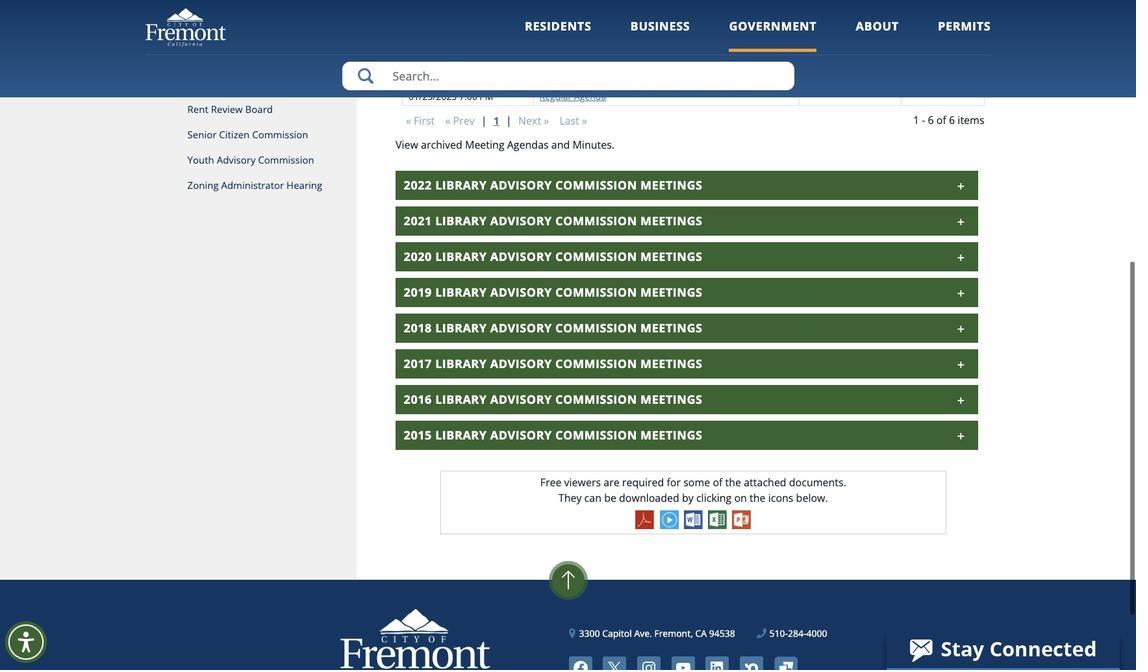 Task type: describe. For each thing, give the bounding box(es) containing it.
stay connected image
[[887, 632, 1119, 669]]

7:00 for 03/20/2023
[[459, 72, 477, 84]]

0 vertical spatial of
[[937, 113, 947, 127]]

fremont,
[[655, 627, 693, 640]]

attached
[[744, 475, 787, 490]]

free
[[540, 475, 562, 490]]

2015
[[404, 427, 432, 443]]

2017
[[404, 356, 432, 371]]

hearing
[[287, 179, 322, 192]]

510-284-4000 link
[[757, 627, 828, 640]]

meetings for 2022 library advisory commission meetings
[[641, 177, 703, 193]]

7:00 for 01/23/2023
[[459, 90, 477, 102]]

board
[[245, 103, 273, 116]]

advisory up the 2020 library advisory commission meetings
[[490, 213, 552, 228]]

icons
[[769, 491, 794, 505]]

meetings for 2021 library advisory commission meetings
[[641, 213, 703, 228]]

2016
[[404, 392, 432, 407]]

1 horizontal spatial 1
[[914, 113, 920, 127]]

footer my icon image
[[774, 657, 798, 671]]

2018 library advisory commission meetings
[[404, 320, 703, 336]]

items
[[958, 113, 985, 127]]

free viewers are required for some of the attached documents. they can be downloaded by clicking on the icons below.
[[540, 475, 847, 505]]

tab list inside columnusercontrol3 main content
[[396, 171, 978, 450]]

0 vertical spatial the
[[726, 475, 741, 490]]

11/20/2023 7:00 pm
[[409, 17, 493, 30]]

01/23/2023 7:00 pm
[[409, 90, 493, 102]]

some
[[684, 475, 710, 490]]

download powerpoint viewer image
[[732, 510, 751, 529]]

pm for 05/15/2023 7:00 pm
[[480, 54, 493, 66]]

library for 2020
[[435, 249, 487, 264]]

footer li icon image
[[706, 657, 729, 671]]

rent review board link
[[145, 97, 357, 122]]

2017 library advisory commission meetings
[[404, 356, 703, 371]]

meetings for 2019 library advisory commission meetings
[[641, 284, 703, 300]]

meetings for 2020 library advisory commission meetings
[[641, 249, 703, 264]]

by
[[682, 491, 694, 505]]

09/18/2023 7:00 pm
[[409, 35, 493, 48]]

minutes.
[[573, 137, 615, 152]]

senior
[[188, 128, 217, 141]]

library advisory commission regular agenda link for 05/15/2023 7:00 pm
[[540, 54, 732, 66]]

2022
[[404, 177, 432, 193]]

rent
[[188, 103, 208, 116]]

| 1 |
[[481, 113, 515, 128]]

are
[[604, 475, 620, 490]]

94538
[[709, 627, 735, 640]]

review
[[211, 103, 243, 116]]

footer fb icon image
[[569, 657, 592, 671]]

can
[[585, 491, 602, 505]]

viewers
[[564, 475, 601, 490]]

3300 capitol ave. fremont, ca 94538
[[579, 627, 735, 640]]

downloaded
[[619, 491, 680, 505]]

senior citizen commission link
[[145, 122, 357, 148]]

meetings for 2015 library advisory commission meetings
[[641, 427, 703, 443]]

library down 'residents'
[[540, 35, 569, 48]]

pm for 09/18/2023 7:00 pm
[[480, 35, 493, 48]]

government
[[729, 18, 817, 34]]

pm for 11/20/2023 7:00 pm
[[480, 17, 493, 30]]

advisory up '2017 library advisory commission meetings'
[[490, 320, 552, 336]]

-
[[922, 113, 926, 127]]

2 | from the left
[[506, 113, 512, 128]]

03/20/2023 7:00 pm
[[409, 72, 493, 84]]

download windows media player image
[[660, 510, 679, 529]]

0 horizontal spatial 1
[[494, 113, 500, 128]]

2018
[[404, 320, 432, 336]]

about link
[[856, 18, 899, 52]]

advisory down citizen
[[217, 153, 256, 166]]

1 link
[[490, 112, 504, 129]]

pm for 03/20/2023 7:00 pm
[[480, 72, 493, 84]]

capitol
[[602, 627, 632, 640]]

regular agenda link for 01/23/2023 7:00 pm
[[540, 90, 606, 102]]

agendas
[[507, 137, 549, 152]]

administrator
[[221, 179, 284, 192]]

3300 capitol ave. fremont, ca 94538 link
[[570, 627, 735, 640]]

1 | from the left
[[481, 113, 487, 128]]

business link
[[631, 18, 690, 52]]

documents.
[[789, 475, 847, 490]]

residents
[[525, 18, 592, 34]]

archived
[[421, 137, 463, 152]]

11/20/2023
[[409, 17, 457, 30]]

youth advisory commission
[[188, 153, 314, 166]]

advisory down the 2020 library advisory commission meetings
[[490, 284, 552, 300]]

meetings for 2017 library advisory commission meetings
[[641, 356, 703, 371]]

7:00 for 05/15/2023
[[459, 54, 477, 66]]

view archived meeting agendas and minutes.
[[396, 137, 615, 152]]

zoning administrator hearing link
[[145, 173, 357, 198]]

citizen
[[219, 128, 250, 141]]

below.
[[796, 491, 828, 505]]



Task type: locate. For each thing, give the bounding box(es) containing it.
1
[[914, 113, 920, 127], [494, 113, 500, 128]]

tab list containing 2022 library advisory commission meetings
[[396, 171, 978, 450]]

regular for 05/15/2023 7:00 pm
[[665, 54, 697, 66]]

5 meetings from the top
[[641, 320, 703, 336]]

zoning
[[188, 179, 219, 192]]

1 horizontal spatial |
[[506, 113, 512, 128]]

1 vertical spatial the
[[750, 491, 766, 505]]

of up clicking
[[713, 475, 723, 490]]

4000
[[807, 627, 828, 640]]

2 pm from the top
[[480, 35, 493, 48]]

download word viewer image
[[684, 510, 703, 529]]

6 left the items
[[949, 113, 955, 127]]

library right the 2016
[[435, 392, 487, 407]]

library up the search text box
[[540, 17, 569, 30]]

4 meetings from the top
[[641, 284, 703, 300]]

2 6 from the left
[[949, 113, 955, 127]]

ca
[[696, 627, 707, 640]]

pm up 05/15/2023 7:00 pm
[[480, 35, 493, 48]]

about
[[856, 18, 899, 34]]

commission
[[610, 17, 663, 30], [610, 35, 663, 48], [610, 54, 663, 66], [252, 128, 308, 141], [258, 153, 314, 166], [556, 177, 637, 193], [556, 213, 637, 228], [556, 249, 637, 264], [556, 284, 637, 300], [556, 320, 637, 336], [556, 356, 637, 371], [556, 392, 637, 407], [556, 427, 637, 443]]

2 vertical spatial library advisory commission regular agenda
[[540, 54, 732, 66]]

3 library advisory commission regular agenda link from the top
[[540, 54, 732, 66]]

284-
[[788, 627, 807, 640]]

2 meetings from the top
[[641, 213, 703, 228]]

advisory
[[572, 17, 608, 30], [572, 35, 608, 48], [572, 54, 608, 66], [217, 153, 256, 166], [490, 177, 552, 193], [490, 213, 552, 228], [490, 249, 552, 264], [490, 284, 552, 300], [490, 320, 552, 336], [490, 356, 552, 371], [490, 392, 552, 407], [490, 427, 552, 443]]

download excel viewer image
[[708, 510, 727, 529]]

regular for 09/18/2023 7:00 pm
[[665, 35, 697, 48]]

0 horizontal spatial |
[[481, 113, 487, 128]]

zoning administrator hearing
[[188, 179, 322, 192]]

library for 2021
[[435, 213, 487, 228]]

rent review board
[[188, 103, 273, 116]]

tab list
[[396, 171, 978, 450]]

on
[[735, 491, 747, 505]]

7:00 for 11/20/2023
[[459, 17, 477, 30]]

1 7:00 from the top
[[459, 17, 477, 30]]

0 horizontal spatial 6
[[928, 113, 934, 127]]

1 vertical spatial library advisory commission regular agenda
[[540, 35, 732, 48]]

2021 library advisory commission meetings
[[404, 213, 703, 228]]

library advisory commission regular agenda link for 11/20/2023 7:00 pm
[[540, 17, 732, 30]]

government link
[[729, 18, 817, 52]]

agenda up minutes.
[[574, 90, 606, 102]]

of
[[937, 113, 947, 127], [713, 475, 723, 490]]

agenda
[[700, 17, 732, 30], [700, 35, 732, 48], [700, 54, 732, 66], [574, 72, 606, 84], [574, 90, 606, 102]]

7 meetings from the top
[[641, 392, 703, 407]]

5 pm from the top
[[480, 90, 493, 102]]

columnusercontrol3 main content
[[357, 0, 991, 580]]

the right on
[[750, 491, 766, 505]]

regular agenda down residents link
[[540, 72, 606, 84]]

permits
[[938, 18, 991, 34]]

05/15/2023
[[409, 54, 457, 66]]

|
[[481, 113, 487, 128], [506, 113, 512, 128]]

1 up the view archived meeting agendas and minutes.
[[494, 113, 500, 128]]

2 vertical spatial library advisory commission regular agenda link
[[540, 54, 732, 66]]

library right 2021
[[435, 213, 487, 228]]

2022 library advisory commission meetings
[[404, 177, 703, 193]]

1 regular agenda from the top
[[540, 72, 606, 84]]

4 pm from the top
[[480, 72, 493, 84]]

library down residents link
[[540, 54, 569, 66]]

advisory down 2016 library advisory commission meetings
[[490, 427, 552, 443]]

1 vertical spatial regular agenda
[[540, 90, 606, 102]]

2020
[[404, 249, 432, 264]]

7:00 down 05/15/2023 7:00 pm
[[459, 72, 477, 84]]

5 7:00 from the top
[[459, 90, 477, 102]]

library right 2017
[[435, 356, 487, 371]]

0 horizontal spatial of
[[713, 475, 723, 490]]

youth
[[188, 153, 214, 166]]

3 library advisory commission regular agenda from the top
[[540, 54, 732, 66]]

3 meetings from the top
[[641, 249, 703, 264]]

Search text field
[[342, 62, 794, 90]]

7:00 for 09/18/2023
[[459, 35, 477, 48]]

library right 2018
[[435, 320, 487, 336]]

library advisory commission regular agenda for 05/15/2023 7:00 pm
[[540, 54, 732, 66]]

510-
[[770, 627, 788, 640]]

pm down 05/15/2023 7:00 pm
[[480, 72, 493, 84]]

agenda down residents link
[[574, 72, 606, 84]]

510-284-4000
[[770, 627, 828, 640]]

permits link
[[938, 18, 991, 52]]

advisory down "2018 library advisory commission meetings"
[[490, 356, 552, 371]]

senior citizen commission
[[188, 128, 308, 141]]

library for 2018
[[435, 320, 487, 336]]

clicking
[[697, 491, 732, 505]]

1 regular agenda link from the top
[[540, 72, 606, 84]]

agenda right the business
[[700, 17, 732, 30]]

regular agenda
[[540, 72, 606, 84], [540, 90, 606, 102]]

2 regular agenda link from the top
[[540, 90, 606, 102]]

1 horizontal spatial the
[[750, 491, 766, 505]]

pm up 09/18/2023 7:00 pm
[[480, 17, 493, 30]]

pm up 1 link
[[480, 90, 493, 102]]

footer nd icon image
[[740, 657, 763, 671]]

2016 library advisory commission meetings
[[404, 392, 703, 407]]

advisory down 'residents'
[[572, 35, 608, 48]]

1 library advisory commission regular agenda from the top
[[540, 17, 732, 30]]

pm down 09/18/2023 7:00 pm
[[480, 54, 493, 66]]

advisory up '2019 library advisory commission meetings' at the top of the page
[[490, 249, 552, 264]]

of inside "free viewers are required for some of the attached documents. they can be downloaded by clicking on the icons below."
[[713, 475, 723, 490]]

8 meetings from the top
[[641, 427, 703, 443]]

meetings for 2018 library advisory commission meetings
[[641, 320, 703, 336]]

download acrobat reader image
[[636, 510, 655, 529]]

library right 2019
[[435, 284, 487, 300]]

7:00 up 05/15/2023 7:00 pm
[[459, 35, 477, 48]]

business
[[631, 18, 690, 34]]

footer yt icon image
[[672, 657, 695, 671]]

05/15/2023 7:00 pm
[[409, 54, 493, 66]]

regular for 11/20/2023 7:00 pm
[[665, 17, 697, 30]]

1 library advisory commission regular agenda link from the top
[[540, 17, 732, 30]]

footer tw icon image
[[603, 657, 627, 671]]

meetings for 2016 library advisory commission meetings
[[641, 392, 703, 407]]

1 horizontal spatial 6
[[949, 113, 955, 127]]

1 6 from the left
[[928, 113, 934, 127]]

0 vertical spatial library advisory commission regular agenda
[[540, 17, 732, 30]]

1 pm from the top
[[480, 17, 493, 30]]

6 right -
[[928, 113, 934, 127]]

advisory down residents link
[[572, 54, 608, 66]]

residents link
[[525, 18, 592, 52]]

| left 1 link
[[481, 113, 487, 128]]

regular agenda up and
[[540, 90, 606, 102]]

library advisory commission regular agenda for 11/20/2023 7:00 pm
[[540, 17, 732, 30]]

2 7:00 from the top
[[459, 35, 477, 48]]

7:00 up 09/18/2023 7:00 pm
[[459, 17, 477, 30]]

3 pm from the top
[[480, 54, 493, 66]]

library advisory commission regular agenda for 09/18/2023 7:00 pm
[[540, 35, 732, 48]]

1 vertical spatial regular agenda link
[[540, 90, 606, 102]]

for
[[667, 475, 681, 490]]

6
[[928, 113, 934, 127], [949, 113, 955, 127]]

2021
[[404, 213, 432, 228]]

| right 1 link
[[506, 113, 512, 128]]

01/23/2023
[[409, 90, 457, 102]]

2019 library advisory commission meetings
[[404, 284, 703, 300]]

required
[[622, 475, 664, 490]]

03/20/2023
[[409, 72, 457, 84]]

agenda for 11/20/2023 7:00 pm
[[700, 17, 732, 30]]

agenda down government link
[[700, 54, 732, 66]]

they
[[559, 491, 582, 505]]

regular
[[665, 17, 697, 30], [665, 35, 697, 48], [665, 54, 697, 66], [540, 72, 572, 84], [540, 90, 572, 102]]

4 7:00 from the top
[[459, 72, 477, 84]]

the up on
[[726, 475, 741, 490]]

be
[[604, 491, 617, 505]]

library right 2015
[[435, 427, 487, 443]]

3 7:00 from the top
[[459, 54, 477, 66]]

2015 library advisory commission meetings
[[404, 427, 703, 443]]

of right -
[[937, 113, 947, 127]]

regular agenda for 01/23/2023 7:00 pm
[[540, 90, 606, 102]]

agenda right the business link
[[700, 35, 732, 48]]

6 meetings from the top
[[641, 356, 703, 371]]

1 vertical spatial library advisory commission regular agenda link
[[540, 35, 732, 48]]

advisory up the search text box
[[572, 17, 608, 30]]

7:00 down 03/20/2023 7:00 pm
[[459, 90, 477, 102]]

09/18/2023
[[409, 35, 457, 48]]

footer ig icon image
[[637, 657, 661, 671]]

library advisory commission regular agenda
[[540, 17, 732, 30], [540, 35, 732, 48], [540, 54, 732, 66]]

1 - 6 of 6 items
[[914, 113, 985, 127]]

advisory up the 2015 library advisory commission meetings
[[490, 392, 552, 407]]

library right 2020
[[435, 249, 487, 264]]

and
[[552, 137, 570, 152]]

library for 2017
[[435, 356, 487, 371]]

pm for 01/23/2023 7:00 pm
[[480, 90, 493, 102]]

meetings
[[641, 177, 703, 193], [641, 213, 703, 228], [641, 249, 703, 264], [641, 284, 703, 300], [641, 320, 703, 336], [641, 356, 703, 371], [641, 392, 703, 407], [641, 427, 703, 443]]

regular agenda link up and
[[540, 90, 606, 102]]

0 horizontal spatial the
[[726, 475, 741, 490]]

regular agenda link down residents link
[[540, 72, 606, 84]]

meeting
[[465, 137, 505, 152]]

agenda for 05/15/2023 7:00 pm
[[700, 54, 732, 66]]

library right 2022
[[435, 177, 487, 193]]

library for 2015
[[435, 427, 487, 443]]

advisory down the agendas
[[490, 177, 552, 193]]

library for 2022
[[435, 177, 487, 193]]

agenda for 09/18/2023 7:00 pm
[[700, 35, 732, 48]]

7:00
[[459, 17, 477, 30], [459, 35, 477, 48], [459, 54, 477, 66], [459, 72, 477, 84], [459, 90, 477, 102]]

ave.
[[634, 627, 652, 640]]

pm
[[480, 17, 493, 30], [480, 35, 493, 48], [480, 54, 493, 66], [480, 72, 493, 84], [480, 90, 493, 102]]

0 vertical spatial regular agenda
[[540, 72, 606, 84]]

2 library advisory commission regular agenda link from the top
[[540, 35, 732, 48]]

2 library advisory commission regular agenda from the top
[[540, 35, 732, 48]]

library advisory commission regular agenda link
[[540, 17, 732, 30], [540, 35, 732, 48], [540, 54, 732, 66]]

1 vertical spatial of
[[713, 475, 723, 490]]

0 vertical spatial regular agenda link
[[540, 72, 606, 84]]

2020 library advisory commission meetings
[[404, 249, 703, 264]]

library
[[540, 17, 569, 30], [540, 35, 569, 48], [540, 54, 569, 66], [435, 177, 487, 193], [435, 213, 487, 228], [435, 249, 487, 264], [435, 284, 487, 300], [435, 320, 487, 336], [435, 356, 487, 371], [435, 392, 487, 407], [435, 427, 487, 443]]

library advisory commission regular agenda link for 09/18/2023 7:00 pm
[[540, 35, 732, 48]]

1 horizontal spatial of
[[937, 113, 947, 127]]

2 regular agenda from the top
[[540, 90, 606, 102]]

library for 2016
[[435, 392, 487, 407]]

view
[[396, 137, 418, 152]]

0 vertical spatial library advisory commission regular agenda link
[[540, 17, 732, 30]]

3300
[[579, 627, 600, 640]]

regular agenda for 03/20/2023 7:00 pm
[[540, 72, 606, 84]]

1 left -
[[914, 113, 920, 127]]

library for 2019
[[435, 284, 487, 300]]

2019
[[404, 284, 432, 300]]

regular agenda link
[[540, 72, 606, 84], [540, 90, 606, 102]]

youth advisory commission link
[[145, 148, 357, 173]]

1 meetings from the top
[[641, 177, 703, 193]]

regular agenda link for 03/20/2023 7:00 pm
[[540, 72, 606, 84]]

7:00 down 09/18/2023 7:00 pm
[[459, 54, 477, 66]]



Task type: vqa. For each thing, say whether or not it's contained in the screenshot.
the bottom name
no



